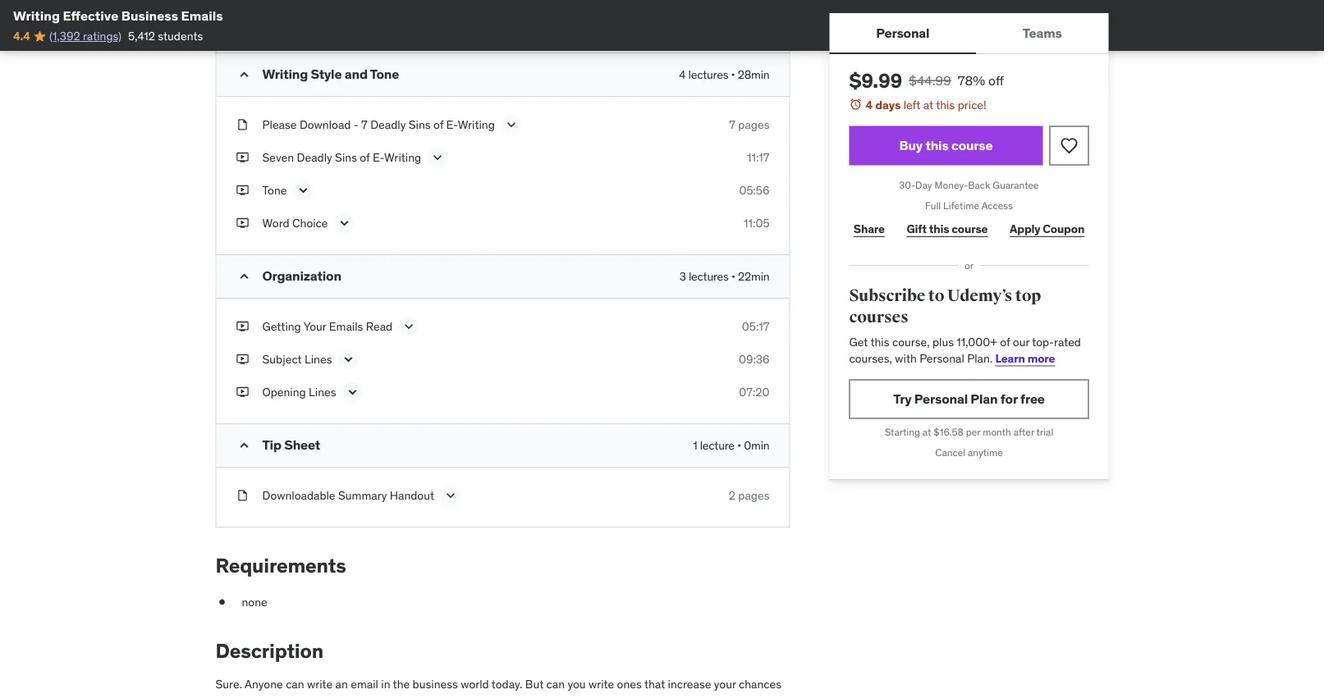 Task type: locate. For each thing, give the bounding box(es) containing it.
(1,392 ratings)
[[49, 29, 122, 43]]

personal down plus
[[920, 351, 964, 366]]

personal button
[[829, 13, 976, 53]]

1 vertical spatial small image
[[236, 438, 252, 454]]

courses
[[849, 307, 908, 327]]

show lecture description image right choice
[[336, 215, 353, 232]]

0 vertical spatial that
[[644, 677, 665, 692]]

-
[[354, 117, 358, 132]]

1 vertical spatial tone
[[262, 183, 287, 198]]

1 small image from the top
[[236, 269, 252, 285]]

try
[[893, 391, 912, 407]]

show lecture description image for please download - 7 deadly sins of e-writing
[[503, 117, 519, 133]]

0 vertical spatial 4
[[679, 67, 686, 82]]

at
[[923, 97, 933, 112], [923, 426, 931, 439]]

1 horizontal spatial 4
[[866, 97, 873, 112]]

that right ones
[[644, 677, 665, 692]]

1 horizontal spatial can
[[546, 677, 565, 692]]

show lecture description image right read at top left
[[401, 319, 417, 335]]

1 vertical spatial e-
[[373, 150, 384, 165]]

sure.
[[215, 677, 242, 692]]

0 horizontal spatial and
[[309, 693, 329, 694]]

requirements
[[215, 553, 346, 578]]

0 vertical spatial sins
[[409, 117, 431, 132]]

show lecture description image for subject lines
[[340, 352, 357, 368]]

1 vertical spatial that
[[331, 693, 352, 694]]

starting at $16.58 per month after trial cancel anytime
[[885, 426, 1053, 459]]

read
[[366, 319, 393, 334]]

emails up students
[[181, 7, 223, 24]]

with
[[895, 351, 917, 366]]

1 horizontal spatial sins
[[409, 117, 431, 132]]

4 left 28min
[[679, 67, 686, 82]]

of inside get this course, plus 11,000+ of our top-rated courses, with personal plan.
[[1000, 335, 1010, 350]]

ratings)
[[83, 29, 122, 43]]

left
[[903, 97, 921, 112]]

7 pages
[[729, 117, 770, 132]]

tone
[[370, 66, 399, 83], [262, 183, 287, 198]]

price!
[[958, 97, 986, 112]]

personal inside get this course, plus 11,000+ of our top-rated courses, with personal plan.
[[920, 351, 964, 366]]

fast
[[237, 693, 257, 694]]

show lecture description image down getting your emails read
[[340, 352, 357, 368]]

7
[[361, 117, 368, 132], [729, 117, 735, 132]]

emails
[[181, 7, 223, 24], [329, 319, 363, 334]]

a
[[228, 693, 234, 694]]

0 horizontal spatial e-
[[373, 150, 384, 165]]

can up response
[[286, 677, 304, 692]]

1 vertical spatial xsmall image
[[236, 319, 249, 335]]

0 vertical spatial •
[[731, 67, 735, 82]]

0 vertical spatial and
[[345, 66, 368, 83]]

1 horizontal spatial 7
[[729, 117, 735, 132]]

image?
[[473, 693, 510, 694]]

7 right -
[[361, 117, 368, 132]]

2 pages from the top
[[738, 488, 770, 503]]

gift this course link
[[902, 213, 992, 246]]

apply coupon button
[[1005, 213, 1089, 246]]

personal
[[876, 24, 930, 41], [920, 351, 964, 366], [914, 391, 968, 407]]

deadly down download
[[297, 150, 332, 165]]

1 vertical spatial course
[[952, 221, 988, 236]]

word choice
[[262, 216, 328, 230]]

show lecture description image right handout
[[442, 488, 459, 504]]

word
[[262, 216, 289, 230]]

• left 28min
[[731, 67, 735, 82]]

and
[[345, 66, 368, 83], [309, 693, 329, 694]]

xsmall image left seven
[[236, 150, 249, 166]]

tab list
[[829, 13, 1109, 54]]

lectures for organization
[[689, 269, 729, 284]]

3 xsmall image from the top
[[236, 352, 249, 368]]

the
[[393, 677, 410, 692]]

1 lectures from the top
[[688, 67, 728, 82]]

1 7 from the left
[[361, 117, 368, 132]]

1 pages from the top
[[738, 117, 770, 132]]

0 horizontal spatial 7
[[361, 117, 368, 132]]

please download - 7 deadly sins of e-writing
[[262, 117, 495, 132]]

for
[[1000, 391, 1018, 407]]

$16.58
[[934, 426, 964, 439]]

deadly right -
[[370, 117, 406, 132]]

xsmall image left please
[[236, 117, 249, 133]]

starting
[[885, 426, 920, 439]]

learn
[[995, 351, 1025, 366]]

your down the
[[383, 693, 405, 694]]

but
[[525, 677, 544, 692]]

lines
[[305, 352, 332, 367], [309, 385, 336, 400]]

small image for organization
[[236, 269, 252, 285]]

0 horizontal spatial can
[[286, 677, 304, 692]]

that down an
[[331, 693, 352, 694]]

plan
[[971, 391, 998, 407]]

at right left
[[923, 97, 933, 112]]

in
[[381, 677, 390, 692]]

per
[[966, 426, 980, 439]]

xsmall image for please download - 7 deadly sins of e-writing
[[236, 117, 249, 133]]

small image left tip
[[236, 438, 252, 454]]

course inside button
[[951, 137, 993, 154]]

1 vertical spatial at
[[923, 426, 931, 439]]

of inside sure. anyone can write an email in the business world today. but can you write ones that increase your chances of a fast response and that build your professional image?
[[215, 693, 225, 694]]

lectures for writing style and tone
[[688, 67, 728, 82]]

•
[[731, 67, 735, 82], [731, 269, 735, 284], [737, 438, 741, 453]]

xsmall image for word choice
[[236, 215, 249, 231]]

personal inside button
[[876, 24, 930, 41]]

1 vertical spatial pages
[[738, 488, 770, 503]]

xsmall image
[[236, 117, 249, 133], [236, 150, 249, 166], [236, 215, 249, 231], [236, 384, 249, 400], [236, 488, 249, 504], [215, 594, 229, 610]]

1 xsmall image from the top
[[236, 182, 249, 199]]

that
[[644, 677, 665, 692], [331, 693, 352, 694]]

• for style
[[731, 67, 735, 82]]

build
[[355, 693, 380, 694]]

course up back
[[951, 137, 993, 154]]

0 horizontal spatial deadly
[[297, 150, 332, 165]]

• left 0min
[[737, 438, 741, 453]]

show lecture description image
[[503, 117, 519, 133], [429, 150, 446, 166], [295, 182, 312, 199], [344, 384, 361, 401]]

1 vertical spatial emails
[[329, 319, 363, 334]]

xsmall image
[[236, 182, 249, 199], [236, 319, 249, 335], [236, 352, 249, 368]]

this up courses,
[[871, 335, 889, 350]]

money-
[[935, 179, 968, 192]]

0 horizontal spatial write
[[307, 677, 333, 692]]

4.4
[[13, 29, 30, 43]]

course down lifetime
[[952, 221, 988, 236]]

1 vertical spatial lectures
[[689, 269, 729, 284]]

apply coupon
[[1010, 221, 1084, 236]]

days
[[875, 97, 901, 112]]

pages right the 2
[[738, 488, 770, 503]]

xsmall image for subject lines
[[236, 352, 249, 368]]

subscribe to udemy's top courses
[[849, 286, 1041, 327]]

teams
[[1023, 24, 1062, 41]]

0 horizontal spatial tone
[[262, 183, 287, 198]]

05:17
[[742, 319, 770, 334]]

0 vertical spatial personal
[[876, 24, 930, 41]]

4
[[679, 67, 686, 82], [866, 97, 873, 112]]

at left $16.58
[[923, 426, 931, 439]]

xsmall image left word
[[236, 215, 249, 231]]

your
[[303, 319, 326, 334]]

1 write from the left
[[307, 677, 333, 692]]

you
[[568, 677, 586, 692]]

1 can from the left
[[286, 677, 304, 692]]

0 vertical spatial your
[[714, 677, 736, 692]]

this right gift
[[929, 221, 949, 236]]

1 vertical spatial personal
[[920, 351, 964, 366]]

lines for subject lines
[[305, 352, 332, 367]]

your left chances
[[714, 677, 736, 692]]

sins down -
[[335, 150, 357, 165]]

writing style and tone
[[262, 66, 399, 83]]

personal up the $9.99 $44.99 78% off
[[876, 24, 930, 41]]

tip
[[262, 437, 281, 454]]

1 vertical spatial 4
[[866, 97, 873, 112]]

0 vertical spatial pages
[[738, 117, 770, 132]]

small image
[[236, 269, 252, 285], [236, 438, 252, 454]]

1 vertical spatial your
[[383, 693, 405, 694]]

and right style
[[345, 66, 368, 83]]

4 for 4 days left at this price!
[[866, 97, 873, 112]]

xsmall image left none
[[215, 594, 229, 610]]

show lecture description image for getting your emails read
[[401, 319, 417, 335]]

1 horizontal spatial and
[[345, 66, 368, 83]]

write
[[307, 677, 333, 692], [589, 677, 614, 692]]

this right the buy
[[925, 137, 949, 154]]

try personal plan for free
[[893, 391, 1045, 407]]

email
[[351, 677, 378, 692]]

1 horizontal spatial tone
[[370, 66, 399, 83]]

lecture
[[700, 438, 735, 453]]

our
[[1013, 335, 1029, 350]]

lectures left 28min
[[688, 67, 728, 82]]

write left an
[[307, 677, 333, 692]]

this inside get this course, plus 11,000+ of our top-rated courses, with personal plan.
[[871, 335, 889, 350]]

0 vertical spatial course
[[951, 137, 993, 154]]

show lecture description image for tone
[[295, 182, 312, 199]]

1 vertical spatial and
[[309, 693, 329, 694]]

back
[[968, 179, 990, 192]]

0 vertical spatial emails
[[181, 7, 223, 24]]

• left the 22min on the top of page
[[731, 269, 735, 284]]

plus
[[932, 335, 954, 350]]

1 vertical spatial lines
[[309, 385, 336, 400]]

business
[[413, 677, 458, 692]]

pages up 11:17 on the right of page
[[738, 117, 770, 132]]

students
[[158, 29, 203, 43]]

show lecture description image
[[336, 215, 353, 232], [401, 319, 417, 335], [340, 352, 357, 368], [442, 488, 459, 504]]

today.
[[492, 677, 522, 692]]

tone up word
[[262, 183, 287, 198]]

tab list containing personal
[[829, 13, 1109, 54]]

0 horizontal spatial emails
[[181, 7, 223, 24]]

2 lectures from the top
[[689, 269, 729, 284]]

get
[[849, 335, 868, 350]]

4 right alarm icon
[[866, 97, 873, 112]]

11:17
[[747, 150, 770, 165]]

personal up $16.58
[[914, 391, 968, 407]]

and right response
[[309, 693, 329, 694]]

7 down 4 lectures • 28min
[[729, 117, 735, 132]]

sins right -
[[409, 117, 431, 132]]

pages for 2 pages
[[738, 488, 770, 503]]

plan.
[[967, 351, 993, 366]]

lines right opening
[[309, 385, 336, 400]]

can left you
[[546, 677, 565, 692]]

0 vertical spatial lines
[[305, 352, 332, 367]]

lectures right "3"
[[689, 269, 729, 284]]

2 xsmall image from the top
[[236, 319, 249, 335]]

tone up please download - 7 deadly sins of e-writing
[[370, 66, 399, 83]]

1 horizontal spatial deadly
[[370, 117, 406, 132]]

0 horizontal spatial sins
[[335, 150, 357, 165]]

2 vertical spatial •
[[737, 438, 741, 453]]

4 days left at this price!
[[866, 97, 986, 112]]

0 vertical spatial lectures
[[688, 67, 728, 82]]

course
[[951, 137, 993, 154], [952, 221, 988, 236]]

3 lectures • 22min
[[679, 269, 770, 284]]

writing
[[13, 7, 60, 24], [262, 66, 308, 83], [458, 117, 495, 132], [384, 150, 421, 165]]

0 horizontal spatial 4
[[679, 67, 686, 82]]

xsmall image left downloadable
[[236, 488, 249, 504]]

2 small image from the top
[[236, 438, 252, 454]]

2 vertical spatial xsmall image
[[236, 352, 249, 368]]

• for sheet
[[737, 438, 741, 453]]

sure. anyone can write an email in the business world today. but can you write ones that increase your chances of a fast response and that build your professional image?
[[215, 677, 781, 694]]

xsmall image left opening
[[236, 384, 249, 400]]

small image left organization
[[236, 269, 252, 285]]

share button
[[849, 213, 889, 246]]

1 horizontal spatial e-
[[446, 117, 458, 132]]

1 vertical spatial deadly
[[297, 150, 332, 165]]

free
[[1020, 391, 1045, 407]]

78%
[[958, 72, 985, 89]]

this inside button
[[925, 137, 949, 154]]

0 vertical spatial small image
[[236, 269, 252, 285]]

1 horizontal spatial write
[[589, 677, 614, 692]]

2 write from the left
[[589, 677, 614, 692]]

emails right 'your'
[[329, 319, 363, 334]]

0 vertical spatial xsmall image
[[236, 182, 249, 199]]

lines down 'your'
[[305, 352, 332, 367]]

write right you
[[589, 677, 614, 692]]



Task type: describe. For each thing, give the bounding box(es) containing it.
trial
[[1036, 426, 1053, 439]]

0 vertical spatial deadly
[[370, 117, 406, 132]]

xsmall image for downloadable summary handout
[[236, 488, 249, 504]]

gift
[[907, 221, 927, 236]]

$44.99
[[909, 72, 951, 89]]

buy this course
[[899, 137, 993, 154]]

coupon
[[1043, 221, 1084, 236]]

none
[[242, 595, 267, 610]]

course for gift this course
[[952, 221, 988, 236]]

lines for opening lines
[[309, 385, 336, 400]]

description
[[215, 639, 323, 664]]

handout
[[390, 488, 434, 503]]

(1,392
[[49, 29, 80, 43]]

to
[[928, 286, 944, 306]]

22min
[[738, 269, 770, 284]]

summary
[[338, 488, 387, 503]]

4 lectures • 28min
[[679, 67, 770, 82]]

apply
[[1010, 221, 1040, 236]]

this for get
[[871, 335, 889, 350]]

this for buy
[[925, 137, 949, 154]]

1 lecture • 0min
[[693, 438, 770, 453]]

day
[[915, 179, 932, 192]]

udemy's
[[947, 286, 1012, 306]]

response
[[259, 693, 307, 694]]

2 can from the left
[[546, 677, 565, 692]]

show lecture description image for downloadable summary handout
[[442, 488, 459, 504]]

tip sheet
[[262, 437, 320, 454]]

2 7 from the left
[[729, 117, 735, 132]]

professional
[[408, 693, 470, 694]]

1 horizontal spatial emails
[[329, 319, 363, 334]]

1 vertical spatial sins
[[335, 150, 357, 165]]

download
[[300, 117, 351, 132]]

2 vertical spatial personal
[[914, 391, 968, 407]]

subscribe
[[849, 286, 925, 306]]

seven
[[262, 150, 294, 165]]

xsmall image for getting your emails read
[[236, 319, 249, 335]]

xsmall image for opening lines
[[236, 384, 249, 400]]

ones
[[617, 677, 642, 692]]

sheet
[[284, 437, 320, 454]]

wishlist image
[[1059, 136, 1079, 156]]

0 horizontal spatial that
[[331, 693, 352, 694]]

$9.99
[[849, 68, 902, 93]]

xsmall image for tone
[[236, 182, 249, 199]]

05:56
[[739, 183, 770, 198]]

1 horizontal spatial your
[[714, 677, 736, 692]]

courses,
[[849, 351, 892, 366]]

learn more link
[[995, 351, 1055, 366]]

style
[[311, 66, 342, 83]]

07:20
[[739, 385, 770, 400]]

rated
[[1054, 335, 1081, 350]]

11,000+
[[957, 335, 997, 350]]

this for gift
[[929, 221, 949, 236]]

3
[[679, 269, 686, 284]]

0 horizontal spatial your
[[383, 693, 405, 694]]

course for buy this course
[[951, 137, 993, 154]]

alarm image
[[849, 98, 862, 111]]

getting
[[262, 319, 301, 334]]

buy this course button
[[849, 126, 1043, 165]]

getting your emails read
[[262, 319, 393, 334]]

1
[[693, 438, 697, 453]]

chances
[[739, 677, 781, 692]]

off
[[988, 72, 1004, 89]]

learn more
[[995, 351, 1055, 366]]

this left price!
[[936, 97, 955, 112]]

show lecture description image for word choice
[[336, 215, 353, 232]]

small image for tip sheet
[[236, 438, 252, 454]]

4 for 4 lectures • 28min
[[679, 67, 686, 82]]

top-
[[1032, 335, 1054, 350]]

1 horizontal spatial that
[[644, 677, 665, 692]]

access
[[981, 199, 1013, 212]]

top
[[1015, 286, 1041, 306]]

2 pages
[[729, 488, 770, 503]]

opening
[[262, 385, 306, 400]]

2
[[729, 488, 735, 503]]

0 vertical spatial e-
[[446, 117, 458, 132]]

show lecture description image for opening lines
[[344, 384, 361, 401]]

0 vertical spatial tone
[[370, 66, 399, 83]]

small image
[[236, 67, 252, 83]]

downloadable summary handout
[[262, 488, 434, 503]]

an
[[335, 677, 348, 692]]

show lecture description image for seven deadly sins of e-writing
[[429, 150, 446, 166]]

30-
[[899, 179, 915, 192]]

after
[[1014, 426, 1034, 439]]

at inside the starting at $16.58 per month after trial cancel anytime
[[923, 426, 931, 439]]

choice
[[292, 216, 328, 230]]

guarantee
[[993, 179, 1039, 192]]

opening lines
[[262, 385, 336, 400]]

09:36
[[739, 352, 770, 367]]

course,
[[892, 335, 930, 350]]

lifetime
[[943, 199, 979, 212]]

downloadable
[[262, 488, 335, 503]]

5,412
[[128, 29, 155, 43]]

cancel
[[935, 446, 965, 459]]

and inside sure. anyone can write an email in the business world today. but can you write ones that increase your chances of a fast response and that build your professional image?
[[309, 693, 329, 694]]

subject lines
[[262, 352, 332, 367]]

effective
[[63, 7, 118, 24]]

subject
[[262, 352, 302, 367]]

0 vertical spatial at
[[923, 97, 933, 112]]

gift this course
[[907, 221, 988, 236]]

try personal plan for free link
[[849, 380, 1089, 419]]

buy
[[899, 137, 923, 154]]

month
[[983, 426, 1011, 439]]

1 vertical spatial •
[[731, 269, 735, 284]]

xsmall image for seven deadly sins of e-writing
[[236, 150, 249, 166]]

more
[[1027, 351, 1055, 366]]

pages for 7 pages
[[738, 117, 770, 132]]

anyone
[[245, 677, 283, 692]]



Task type: vqa. For each thing, say whether or not it's contained in the screenshot.
"Coupon"
yes



